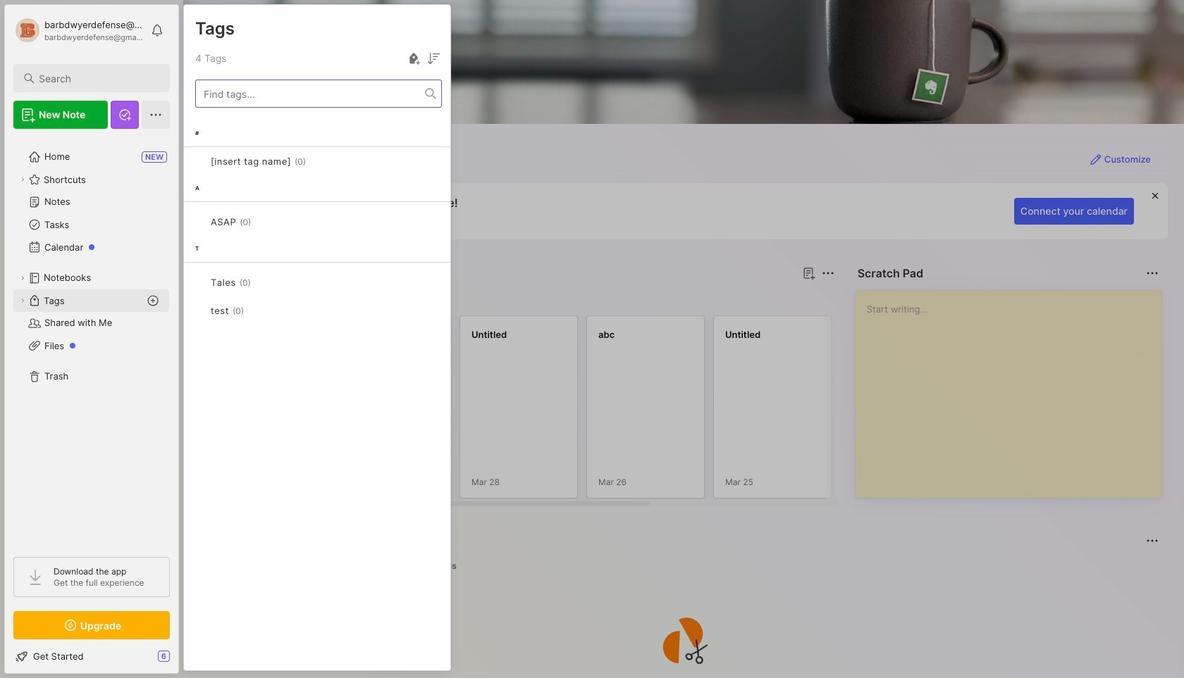 Task type: vqa. For each thing, say whether or not it's contained in the screenshot.
search field
yes



Task type: locate. For each thing, give the bounding box(es) containing it.
Sort field
[[425, 50, 442, 67]]

Search text field
[[39, 72, 157, 85]]

tab
[[209, 290, 250, 307], [209, 558, 262, 575], [424, 558, 463, 575]]

tab list
[[209, 558, 1157, 575]]

Account field
[[13, 16, 144, 44]]

tag actions image
[[306, 156, 329, 167], [251, 216, 274, 228], [251, 277, 273, 288]]

row group
[[184, 119, 450, 345], [206, 316, 1094, 508]]

tree
[[5, 137, 178, 545]]

none search field inside the main element
[[39, 70, 157, 87]]

0 vertical spatial tag actions image
[[306, 156, 329, 167]]

Tag actions field
[[306, 154, 329, 168], [251, 215, 274, 229], [251, 276, 273, 290], [244, 304, 267, 318]]

1 vertical spatial tag actions image
[[251, 216, 274, 228]]

None search field
[[39, 70, 157, 87]]



Task type: describe. For each thing, give the bounding box(es) containing it.
tag actions image
[[244, 305, 267, 317]]

main element
[[0, 0, 183, 679]]

tree inside the main element
[[5, 137, 178, 545]]

Help and Learning task checklist field
[[5, 646, 178, 668]]

create new tag image
[[405, 50, 422, 67]]

Find tags… text field
[[196, 84, 425, 103]]

sort options image
[[425, 50, 442, 67]]

2 vertical spatial tag actions image
[[251, 277, 273, 288]]

click to collapse image
[[178, 653, 189, 670]]

expand notebooks image
[[18, 274, 27, 283]]

expand tags image
[[18, 297, 27, 305]]

Start writing… text field
[[867, 291, 1161, 487]]



